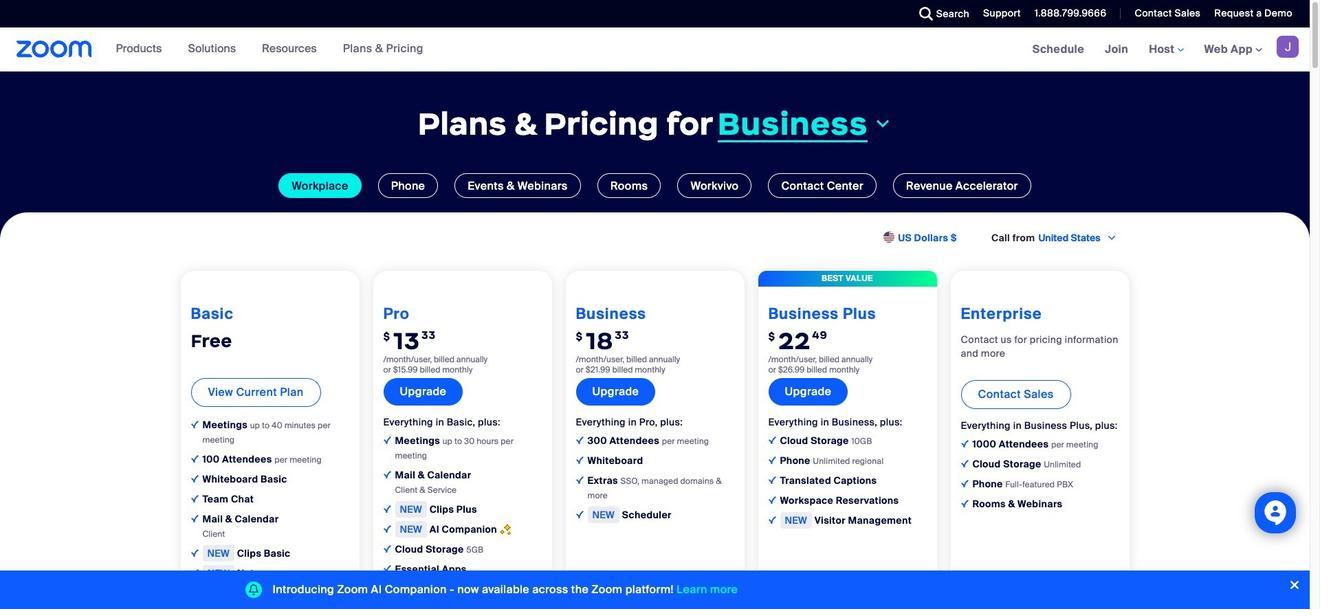 Task type: locate. For each thing, give the bounding box(es) containing it.
show options image
[[1106, 233, 1117, 244]]

ok image
[[576, 436, 583, 444], [576, 456, 583, 464], [768, 456, 776, 464], [961, 460, 968, 467], [191, 475, 198, 483], [768, 476, 776, 484], [961, 480, 968, 487], [768, 496, 776, 504], [961, 500, 968, 507], [191, 515, 198, 522]]

banner
[[0, 28, 1310, 72]]

zoom logo image
[[17, 41, 92, 58]]

Country/Region text field
[[1037, 231, 1105, 245]]

main content
[[0, 28, 1310, 609]]

ok image
[[191, 421, 198, 428], [383, 436, 391, 444], [768, 436, 776, 444], [961, 440, 968, 447], [191, 455, 198, 463], [383, 471, 391, 478], [576, 476, 583, 484], [191, 495, 198, 502], [383, 505, 391, 513], [576, 511, 583, 518], [768, 516, 776, 524], [383, 525, 391, 533], [383, 545, 391, 553], [191, 549, 198, 557], [383, 565, 391, 572], [191, 569, 198, 577]]



Task type: describe. For each thing, give the bounding box(es) containing it.
profile picture image
[[1277, 36, 1299, 58]]

down image
[[873, 116, 892, 132]]

product information navigation
[[106, 28, 434, 72]]

meetings navigation
[[1022, 28, 1310, 72]]

tabs of zoom services tab list
[[21, 173, 1289, 198]]



Task type: vqa. For each thing, say whether or not it's contained in the screenshot.
Tabs Of Zoom Services tab list
yes



